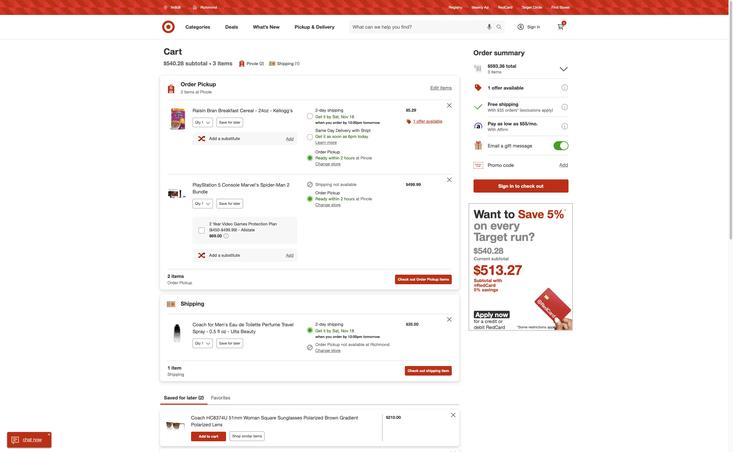 Task type: describe. For each thing, give the bounding box(es) containing it.
cart
[[211, 434, 218, 439]]

$593.36 total 3 items
[[488, 63, 517, 74]]

sign in to check out button
[[474, 179, 569, 193]]

you for raisin bran breakfast cereal - 24oz - kellogg's
[[326, 120, 332, 125]]

(1)
[[295, 61, 300, 66]]

it for raisin bran breakfast cereal - 24oz - kellogg's
[[323, 114, 326, 119]]

oz
[[221, 329, 226, 335]]

pickup inside check out order pickup items button
[[427, 277, 439, 282]]

sign in link
[[512, 20, 550, 33]]

playstation 5 console marvel's spider-man 2 bundle link
[[193, 182, 298, 195]]

as left '6pm' at the top of page
[[343, 134, 347, 139]]

$35
[[498, 107, 504, 113]]

*some restrictions apply.
[[517, 325, 557, 329]]

2 change store button from the top
[[316, 202, 341, 208]]

sat, for kellogg's
[[333, 114, 340, 119]]

learn
[[316, 140, 326, 145]]

6pm
[[348, 134, 357, 139]]

pickup & delivery
[[295, 24, 335, 30]]

tomorrow for raisin bran breakfast cereal - 24oz - kellogg's
[[363, 120, 380, 125]]

2 substitute from the top
[[221, 253, 240, 258]]

1 vertical spatial redcard
[[477, 283, 496, 288]]

add a substitute for the top add button
[[209, 136, 240, 141]]

*
[[565, 208, 566, 213]]

save for coach for men's eau de toilette perfume travel spray - 0.5 fl oz - ulta beauty
[[219, 341, 227, 346]]

nov for travel
[[341, 328, 348, 333]]

weekly ad
[[472, 5, 489, 10]]

playstation 5 console marvel&#39;s spider-man 2 bundle image
[[165, 182, 189, 206]]

for down the console
[[228, 201, 232, 206]]

1 vertical spatial add button
[[559, 161, 569, 169]]

as right low in the top of the page
[[514, 121, 519, 127]]

18 for kellogg's
[[350, 114, 354, 119]]

sign for sign in to check out
[[499, 183, 509, 189]]

now for chat
[[33, 437, 42, 443]]

not available radio
[[307, 345, 313, 351]]

later left ( on the bottom left of the page
[[187, 395, 197, 401]]

subtotal with
[[474, 278, 504, 283]]

✕ button
[[47, 432, 51, 437]]

richmond button
[[189, 2, 221, 13]]

low
[[504, 121, 512, 127]]

1 change from the top
[[316, 161, 330, 166]]

apply now for a credit or debit redcard
[[474, 311, 508, 330]]

$55/mo.
[[520, 121, 538, 127]]

2 inside order pickup 2 items at pinole
[[181, 89, 183, 94]]

*some
[[517, 325, 528, 329]]

chat now dialog
[[7, 432, 51, 448]]

debit
[[474, 324, 485, 330]]

save up run?
[[518, 207, 544, 221]]

learn more button
[[316, 140, 337, 145]]

items inside button
[[440, 277, 449, 282]]

0 horizontal spatial 1 offer available
[[413, 119, 443, 124]]

cart item ready to fulfill group containing playstation 5 console marvel's spider-man 2 bundle
[[160, 174, 459, 269]]

tomorrow for coach for men's eau de toilette perfume travel spray - 0.5 fl oz - ulta beauty
[[363, 335, 380, 339]]

check for items
[[398, 277, 409, 282]]

1 horizontal spatial with
[[493, 278, 502, 283]]

0 vertical spatial add button
[[286, 136, 294, 142]]

richmond inside order pickup not available at richmond change store
[[371, 342, 390, 347]]

1 store from the top
[[331, 161, 341, 166]]

at inside order pickup 2 items at pinole
[[196, 89, 199, 94]]

items inside dropdown button
[[440, 85, 452, 91]]

day for coach for men's eau de toilette perfume travel spray - 0.5 fl oz - ulta beauty
[[319, 322, 326, 327]]

redcard link
[[498, 5, 513, 10]]

1 vertical spatial 5%
[[474, 287, 481, 293]]

pinole inside order pickup 2 items at pinole
[[200, 89, 212, 94]]

apply now button
[[474, 311, 510, 319]]

$540.28 for $540.28 current subtotal $513.27
[[474, 245, 504, 256]]

subtotal inside $540.28 current subtotal $513.27
[[492, 256, 509, 262]]

want to save 5% *
[[474, 207, 566, 221]]

0 vertical spatial 1 offer available
[[488, 85, 524, 91]]

pay
[[488, 121, 496, 127]]

shipping for shipping
[[181, 300, 204, 307]]

items inside button
[[253, 434, 262, 439]]

order summary
[[474, 48, 525, 57]]

- left 0.5
[[206, 329, 208, 335]]

shipping inside "button"
[[426, 369, 441, 373]]

18 for travel
[[350, 328, 354, 333]]

year
[[213, 221, 221, 226]]

pay as low as $55/mo. with affirm
[[488, 121, 538, 132]]

restrictions
[[529, 325, 547, 329]]

store pickup radio for second change store button from the bottom of the page
[[307, 196, 313, 202]]

a left the gift
[[501, 143, 504, 149]]

3 for 3
[[563, 21, 565, 25]]

2 hours from the top
[[344, 196, 355, 201]]

$593.36
[[488, 63, 505, 69]]

1 horizontal spatial 1
[[413, 119, 416, 124]]

marvel's
[[241, 182, 259, 188]]

51mm
[[229, 415, 242, 421]]

now for apply
[[495, 311, 508, 319]]

save for later button for console
[[217, 199, 243, 208]]

later for eau
[[233, 341, 240, 346]]

3 link
[[554, 20, 568, 33]]

what's
[[253, 24, 268, 30]]

bran
[[207, 108, 217, 114]]

bundle
[[193, 189, 208, 195]]

3 items
[[213, 60, 232, 67]]

coach hc8374u 51mm woman square sunglasses polarized brown gradient polarized lens image
[[164, 413, 188, 437]]

saved for later ( 2 )
[[164, 395, 204, 401]]

same
[[316, 128, 326, 133]]

1 horizontal spatial 1 offer available button
[[474, 78, 569, 98]]

2- for travel
[[316, 322, 319, 327]]

you for coach for men's eau de toilette perfume travel spray - 0.5 fl oz - ulta beauty
[[326, 335, 332, 339]]

promo code
[[488, 162, 514, 168]]

affirm image
[[475, 123, 482, 128]]

1 order pickup ready within 2 hours at pinole change store from the top
[[316, 149, 372, 166]]

check
[[521, 183, 535, 189]]

shipping for shipping not available
[[316, 182, 332, 187]]

email a gift message
[[488, 143, 533, 149]]

square
[[261, 415, 276, 421]]

- inside '2 year video games protection plan ($450-$499.99) - allstate'
[[238, 227, 240, 232]]

search button
[[494, 20, 508, 35]]

order pickup not available at richmond change store
[[316, 342, 390, 353]]

man
[[276, 182, 286, 188]]

items inside $593.36 total 3 items
[[492, 69, 502, 74]]

search
[[494, 24, 508, 30]]

to inside button
[[515, 183, 520, 189]]

pickup & delivery link
[[290, 20, 342, 33]]

order inside order pickup 2 items at pinole
[[181, 81, 196, 88]]

- left 24oz
[[255, 108, 257, 114]]

2 inside playstation 5 console marvel's spider-man 2 bundle
[[287, 182, 290, 188]]

$513.27
[[474, 262, 523, 278]]

shop similar items button
[[230, 432, 265, 441]]

redcard inside apply now for a credit or debit redcard
[[486, 324, 505, 330]]

day for raisin bran breakfast cereal - 24oz - kellogg's
[[319, 108, 326, 113]]

0 vertical spatial polarized
[[304, 415, 323, 421]]

raisin
[[193, 108, 206, 114]]

travel
[[282, 322, 294, 328]]

chat
[[23, 437, 32, 443]]

it for coach for men's eau de toilette perfume travel spray - 0.5 fl oz - ulta beauty
[[323, 328, 326, 333]]

items inside order pickup 2 items at pinole
[[184, 89, 194, 94]]

order inside order pickup not available at richmond change store
[[316, 342, 326, 347]]

$540.28 current subtotal $513.27
[[474, 245, 523, 278]]

pickup inside order pickup not available at richmond change store
[[327, 342, 340, 347]]

available inside order pickup not available at richmond change store
[[348, 342, 365, 347]]

2 vertical spatial add button
[[286, 253, 294, 258]]

$540.28 for $540.28 subtotal
[[164, 60, 184, 67]]

want
[[474, 207, 501, 221]]

favorites link
[[207, 392, 234, 405]]

apply
[[476, 311, 493, 319]]

playstation 5 console marvel's spider-man 2 bundle
[[193, 182, 290, 195]]

)
[[202, 395, 204, 401]]

save for later for breakfast
[[219, 120, 240, 125]]

order inside button
[[416, 277, 426, 282]]

email
[[488, 143, 500, 149]]

2 inside 2 items order pickup
[[168, 273, 170, 279]]

check out order pickup items
[[398, 277, 449, 282]]

spider-
[[260, 182, 276, 188]]

5
[[218, 182, 221, 188]]

$540.28 subtotal
[[164, 60, 208, 67]]

add to cart
[[199, 434, 218, 439]]

12:00pm for coach for men's eau de toilette perfume travel spray - 0.5 fl oz - ulta beauty
[[348, 335, 362, 339]]

- right 24oz
[[270, 108, 272, 114]]

for inside apply now for a credit or debit redcard
[[474, 318, 480, 324]]

item inside 1 item shipping
[[172, 365, 181, 371]]

with inside the same day delivery with shipt get it as soon as 6pm today learn more
[[352, 128, 360, 133]]

1 vertical spatial offer
[[417, 119, 425, 124]]

0 horizontal spatial 1 offer available button
[[413, 118, 443, 124]]

run?
[[511, 230, 535, 244]]

it inside the same day delivery with shipt get it as soon as 6pm today learn more
[[323, 134, 326, 139]]

current
[[474, 256, 490, 262]]

breakfast
[[218, 108, 239, 114]]

a inside apply now for a credit or debit redcard
[[481, 318, 484, 324]]

toilette
[[246, 322, 261, 328]]

woman
[[244, 415, 260, 421]]

delivery for &
[[316, 24, 335, 30]]

for left later.
[[337, 421, 342, 426]]

ulta
[[231, 329, 239, 335]]

save for later button for men's
[[217, 339, 243, 348]]

0.5
[[210, 329, 216, 335]]

similar
[[242, 434, 252, 439]]

de
[[239, 322, 244, 328]]



Task type: locate. For each thing, give the bounding box(es) containing it.
2 vertical spatial 3
[[488, 69, 490, 74]]

94806 button
[[160, 2, 187, 13]]

coach hc8374u 51mm woman square sunglasses polarized brown gradient polarized lens list item
[[160, 410, 459, 446]]

redcard right ad
[[498, 5, 513, 10]]

for down ulta
[[228, 341, 232, 346]]

3 inside $593.36 total 3 items
[[488, 69, 490, 74]]

2 day from the top
[[319, 322, 326, 327]]

now inside button
[[33, 437, 42, 443]]

1 horizontal spatial polarized
[[304, 415, 323, 421]]

order for raisin bran breakfast cereal - 24oz - kellogg's
[[333, 120, 342, 125]]

store
[[331, 161, 341, 166], [331, 202, 341, 207], [331, 348, 341, 353]]

2 nov from the top
[[341, 328, 348, 333]]

console
[[222, 182, 240, 188]]

cart item ready to fulfill group containing raisin bran breakfast cereal - 24oz - kellogg's
[[160, 100, 459, 174]]

3 get from the top
[[316, 328, 322, 333]]

richmond inside dropdown button
[[201, 5, 217, 10]]

Service plan checkbox
[[199, 228, 205, 234]]

0 vertical spatial sign
[[528, 24, 536, 29]]

items inside 2 items order pickup
[[172, 273, 184, 279]]

delivery right &
[[316, 24, 335, 30]]

1 cart item ready to fulfill group from the top
[[160, 100, 459, 174]]

out inside button
[[410, 277, 415, 282]]

0 vertical spatial 3
[[563, 21, 565, 25]]

protection
[[248, 221, 268, 226]]

delivery inside the same day delivery with shipt get it as soon as 6pm today learn more
[[336, 128, 351, 133]]

0 vertical spatial tomorrow
[[363, 120, 380, 125]]

0 horizontal spatial now
[[33, 437, 42, 443]]

1 vertical spatial 1 offer available
[[413, 119, 443, 124]]

sign in to check out
[[499, 183, 544, 189]]

2 when from the top
[[316, 335, 325, 339]]

out for items
[[410, 277, 415, 282]]

coach inside coach for men's eau de toilette perfume travel spray - 0.5 fl oz - ulta beauty
[[193, 322, 207, 328]]

3 cart item ready to fulfill group from the top
[[160, 314, 459, 361]]

saved
[[164, 395, 178, 401]]

1 vertical spatial day
[[319, 322, 326, 327]]

1 offer available
[[488, 85, 524, 91], [413, 119, 443, 124]]

1 horizontal spatial 5%
[[548, 207, 565, 221]]

for up 0.5
[[208, 322, 214, 328]]

save for raisin bran breakfast cereal - 24oz - kellogg's
[[219, 120, 227, 125]]

2 add a substitute from the top
[[209, 253, 240, 258]]

not
[[333, 182, 339, 187], [341, 342, 347, 347]]

add a substitute down breakfast
[[209, 136, 240, 141]]

to
[[515, 183, 520, 189], [504, 207, 515, 221], [207, 434, 210, 439]]

change store button down shipping not available
[[316, 202, 341, 208]]

pickup inside 2 items order pickup
[[179, 280, 192, 285]]

1 vertical spatial add a substitute
[[209, 253, 240, 258]]

cart item ready to fulfill group containing coach for men's eau de toilette perfume travel spray - 0.5 fl oz - ulta beauty
[[160, 314, 459, 361]]

order up day
[[333, 120, 342, 125]]

free
[[488, 101, 498, 107]]

1 vertical spatial you
[[326, 335, 332, 339]]

hours down '6pm' at the top of page
[[344, 155, 355, 160]]

savings
[[482, 287, 498, 293]]

change inside order pickup not available at richmond change store
[[316, 348, 330, 353]]

0 vertical spatial 5%
[[548, 207, 565, 221]]

0 vertical spatial day
[[319, 108, 326, 113]]

message
[[513, 143, 533, 149]]

plan
[[269, 221, 277, 226]]

1 vertical spatial change store button
[[316, 202, 341, 208]]

2-day shipping get it by sat, nov 18 when you order by 12:00pm tomorrow for travel
[[316, 322, 380, 339]]

1 when from the top
[[316, 120, 325, 125]]

order pickup ready within 2 hours at pinole change store down shipping not available
[[316, 190, 372, 207]]

with up '6pm' at the top of page
[[352, 128, 360, 133]]

1 with from the top
[[488, 107, 496, 113]]

3 change store button from the top
[[316, 348, 341, 354]]

- down games
[[238, 227, 240, 232]]

3
[[563, 21, 565, 25], [213, 60, 216, 67], [488, 69, 490, 74]]

2 you from the top
[[326, 335, 332, 339]]

save down 5
[[219, 201, 227, 206]]

pickup inside order pickup 2 items at pinole
[[198, 81, 216, 88]]

when for coach for men's eau de toilette perfume travel spray - 0.5 fl oz - ulta beauty
[[316, 335, 325, 339]]

2 vertical spatial redcard
[[486, 324, 505, 330]]

1 vertical spatial richmond
[[371, 342, 390, 347]]

substitute down breakfast
[[221, 136, 240, 141]]

later down ulta
[[233, 341, 240, 346]]

store pickup radio for first change store button from the top of the page
[[307, 155, 313, 161]]

18
[[350, 114, 354, 119], [350, 328, 354, 333]]

pinole
[[247, 61, 258, 66], [200, 89, 212, 94], [361, 155, 372, 160], [361, 196, 372, 201]]

0 vertical spatial subtotal
[[185, 60, 208, 67]]

0 vertical spatial 18
[[350, 114, 354, 119]]

0 horizontal spatial 5%
[[474, 287, 481, 293]]

0 vertical spatial hours
[[344, 155, 355, 160]]

affirm
[[498, 127, 509, 132]]

apply.
[[548, 325, 557, 329]]

within down more
[[329, 155, 340, 160]]

every
[[491, 219, 520, 232]]

now right apply
[[495, 311, 508, 319]]

0 vertical spatial check
[[398, 277, 409, 282]]

2 horizontal spatial out
[[536, 183, 544, 189]]

order
[[474, 48, 492, 57], [181, 81, 196, 88], [316, 149, 326, 154], [316, 190, 326, 195], [416, 277, 426, 282], [168, 280, 178, 285], [316, 342, 326, 347]]

sign inside button
[[499, 183, 509, 189]]

at inside order pickup not available at richmond change store
[[366, 342, 369, 347]]

sign for sign in
[[528, 24, 536, 29]]

0 vertical spatial to
[[515, 183, 520, 189]]

3 change from the top
[[316, 348, 330, 353]]

summary
[[494, 48, 525, 57]]

2 items order pickup
[[168, 273, 192, 285]]

3 for 3 items
[[213, 60, 216, 67]]

1 vertical spatial 2-
[[316, 322, 319, 327]]

2- up same
[[316, 108, 319, 113]]

2 vertical spatial change store button
[[316, 348, 341, 354]]

2 vertical spatial save for later button
[[217, 339, 243, 348]]

1 2-day shipping get it by sat, nov 18 when you order by 12:00pm tomorrow from the top
[[316, 108, 380, 125]]

order inside 2 items order pickup
[[168, 280, 178, 285]]

2 within from the top
[[329, 196, 340, 201]]

2-day shipping get it by sat, nov 18 when you order by 12:00pm tomorrow up the same day delivery with shipt get it as soon as 6pm today learn more
[[316, 108, 380, 125]]

2 store pickup radio from the top
[[307, 196, 313, 202]]

same day delivery with shipt get it as soon as 6pm today learn more
[[316, 128, 371, 145]]

get inside the same day delivery with shipt get it as soon as 6pm today learn more
[[316, 134, 322, 139]]

0 vertical spatial 12:00pm
[[348, 120, 362, 125]]

save for later down the console
[[219, 201, 240, 206]]

circle
[[533, 5, 542, 10]]

1 vertical spatial when
[[316, 335, 325, 339]]

$540.28
[[164, 60, 184, 67], [474, 245, 504, 256]]

video
[[222, 221, 233, 226]]

0 vertical spatial out
[[536, 183, 544, 189]]

2 year video games protection plan ($450-$499.99) - allstate
[[209, 221, 277, 232]]

you up order pickup not available at richmond change store
[[326, 335, 332, 339]]

subtotal
[[185, 60, 208, 67], [492, 256, 509, 262]]

save down oz
[[219, 341, 227, 346]]

coach for men&#39;s eau de toilette perfume travel spray - 0.5 fl oz - ulta beauty image
[[165, 321, 189, 345]]

to inside button
[[207, 434, 210, 439]]

3 right $540.28 subtotal
[[213, 60, 216, 67]]

a down $69.00
[[218, 253, 220, 258]]

2 save for later from the top
[[219, 201, 240, 206]]

subtotal
[[474, 278, 492, 283]]

in for sign in
[[537, 24, 540, 29]]

0 vertical spatial save for later
[[219, 120, 240, 125]]

within down shipping not available
[[329, 196, 340, 201]]

1 tomorrow from the top
[[363, 120, 380, 125]]

None radio
[[307, 113, 313, 119], [307, 182, 313, 188], [307, 327, 313, 333], [307, 113, 313, 119], [307, 182, 313, 188], [307, 327, 313, 333]]

more
[[327, 140, 337, 145]]

check out shipping item button
[[405, 366, 452, 376]]

save for later button for breakfast
[[217, 118, 243, 127]]

1 sat, from the top
[[333, 114, 340, 119]]

1 substitute from the top
[[221, 136, 240, 141]]

edit items button
[[431, 84, 452, 91]]

2-day shipping get it by sat, nov 18 when you order by 12:00pm tomorrow for kellogg's
[[316, 108, 380, 125]]

sat, up day
[[333, 114, 340, 119]]

2 2- from the top
[[316, 322, 319, 327]]

in
[[537, 24, 540, 29], [510, 183, 514, 189]]

1 vertical spatial save for later
[[219, 201, 240, 206]]

2 save for later button from the top
[[217, 199, 243, 208]]

1 horizontal spatial sign
[[528, 24, 536, 29]]

(exclusions
[[520, 107, 541, 113]]

2- right travel
[[316, 322, 319, 327]]

1 inside 1 item shipping
[[168, 365, 170, 371]]

1 horizontal spatial 1 offer available
[[488, 85, 524, 91]]

1 vertical spatial with
[[488, 127, 496, 132]]

shipping for shipping (1)
[[277, 61, 294, 66]]

2 get from the top
[[316, 134, 322, 139]]

perfume
[[262, 322, 280, 328]]

when
[[316, 120, 325, 125], [316, 335, 325, 339]]

store down shipping not available
[[331, 202, 341, 207]]

coach hc8374u 51mm woman square sunglasses polarized brown gradient polarized lens
[[191, 415, 358, 428]]

ready down shipping not available
[[316, 196, 327, 201]]

for right saved in the left bottom of the page
[[179, 395, 185, 401]]

0 vertical spatial cart item ready to fulfill group
[[160, 100, 459, 174]]

save for later down breakfast
[[219, 120, 240, 125]]

12:00pm for raisin bran breakfast cereal - 24oz - kellogg's
[[348, 120, 362, 125]]

0 vertical spatial not
[[333, 182, 339, 187]]

2 12:00pm from the top
[[348, 335, 362, 339]]

None radio
[[307, 134, 313, 140]]

add a substitute down $69.00
[[209, 253, 240, 258]]

a down breakfast
[[218, 136, 220, 141]]

save for later for console
[[219, 201, 240, 206]]

0 vertical spatial offer
[[492, 85, 503, 91]]

to left the check
[[515, 183, 520, 189]]

2
[[181, 89, 183, 94], [341, 155, 343, 160], [287, 182, 290, 188], [341, 196, 343, 201], [209, 221, 212, 226], [168, 273, 170, 279], [200, 395, 202, 401]]

target inside on every target run?
[[474, 230, 508, 244]]

1 save for later button from the top
[[217, 118, 243, 127]]

later.
[[344, 421, 352, 426]]

3 save for later button from the top
[[217, 339, 243, 348]]

2- for kellogg's
[[316, 108, 319, 113]]

not inside order pickup not available at richmond change store
[[341, 342, 347, 347]]

0 vertical spatial 2-day shipping get it by sat, nov 18 when you order by 12:00pm tomorrow
[[316, 108, 380, 125]]

1 it from the top
[[323, 114, 326, 119]]

2-day shipping get it by sat, nov 18 when you order by 12:00pm tomorrow
[[316, 108, 380, 125], [316, 322, 380, 339]]

target left the circle
[[522, 5, 532, 10]]

✕
[[48, 433, 50, 436]]

2 with from the top
[[488, 127, 496, 132]]

0 vertical spatial add a substitute
[[209, 136, 240, 141]]

add to cart button
[[191, 432, 226, 441]]

2 horizontal spatial 3
[[563, 21, 565, 25]]

hours down shipping not available
[[344, 196, 355, 201]]

later down playstation 5 console marvel's spider-man 2 bundle
[[233, 201, 240, 206]]

24oz
[[258, 108, 269, 114]]

1 day from the top
[[319, 108, 326, 113]]

raisin bran breakfast cereal - 24oz - kellogg's link
[[193, 107, 298, 114]]

subtotal up order pickup 2 items at pinole
[[185, 60, 208, 67]]

free shipping with $35 orders* (exclusions apply)
[[488, 101, 553, 113]]

to for cart
[[207, 434, 210, 439]]

1 order from the top
[[333, 120, 342, 125]]

out inside "button"
[[420, 369, 425, 373]]

save for playstation 5 console marvel's spider-man 2 bundle
[[219, 201, 227, 206]]

$5.29
[[406, 108, 416, 113]]

cart item ready to fulfill group
[[160, 100, 459, 174], [160, 174, 459, 269], [160, 314, 459, 361]]

to for save
[[504, 207, 515, 221]]

0 horizontal spatial $540.28
[[164, 60, 184, 67]]

94806
[[171, 5, 181, 10]]

2 it from the top
[[323, 134, 326, 139]]

on
[[474, 219, 488, 232]]

1 add a substitute from the top
[[209, 136, 240, 141]]

0 horizontal spatial 1
[[168, 365, 170, 371]]

delivery
[[316, 24, 335, 30], [336, 128, 351, 133]]

delivery for day
[[336, 128, 351, 133]]

with inside "pay as low as $55/mo. with affirm"
[[488, 127, 496, 132]]

1 vertical spatial 18
[[350, 328, 354, 333]]

1 horizontal spatial now
[[495, 311, 508, 319]]

you up day
[[326, 120, 332, 125]]

1 offer available down $593.36 total 3 items
[[488, 85, 524, 91]]

list
[[238, 60, 300, 67]]

for down breakfast
[[228, 120, 232, 125]]

18 up order pickup not available at richmond change store
[[350, 328, 354, 333]]

nov
[[341, 114, 348, 119], [341, 328, 348, 333]]

2 order from the top
[[333, 335, 342, 339]]

redcard down $513.27
[[477, 283, 496, 288]]

1 horizontal spatial not
[[341, 342, 347, 347]]

coach up spray
[[193, 322, 207, 328]]

lens
[[212, 422, 223, 428]]

with down pay
[[488, 127, 496, 132]]

save for later down ulta
[[219, 341, 240, 346]]

deals
[[225, 24, 238, 30]]

1 vertical spatial it
[[323, 134, 326, 139]]

now inside apply now for a credit or debit redcard
[[495, 311, 508, 319]]

nov up order pickup not available at richmond change store
[[341, 328, 348, 333]]

save for later for men's
[[219, 341, 240, 346]]

1 vertical spatial 1 offer available button
[[413, 118, 443, 124]]

gradient
[[340, 415, 358, 421]]

delivery up soon
[[336, 128, 351, 133]]

1 vertical spatial cart item ready to fulfill group
[[160, 174, 459, 269]]

in for sign in to check out
[[510, 183, 514, 189]]

weekly ad link
[[472, 5, 489, 10]]

1 you from the top
[[326, 120, 332, 125]]

1 vertical spatial within
[[329, 196, 340, 201]]

0 vertical spatial coach
[[193, 322, 207, 328]]

item inside 'check out shipping item' "button"
[[442, 369, 449, 373]]

save for later button down ulta
[[217, 339, 243, 348]]

change right not available "option"
[[316, 348, 330, 353]]

delivery inside pickup & delivery link
[[316, 24, 335, 30]]

3 down $593.36
[[488, 69, 490, 74]]

out for item
[[420, 369, 425, 373]]

coach for coach for men's eau de toilette perfume travel spray - 0.5 fl oz - ulta beauty
[[193, 322, 207, 328]]

shipping (1)
[[277, 61, 300, 66]]

18 up '6pm' at the top of page
[[350, 114, 354, 119]]

cereal
[[240, 108, 254, 114]]

12:00pm up order pickup not available at richmond change store
[[348, 335, 362, 339]]

polarized
[[304, 415, 323, 421], [191, 422, 211, 428]]

raisin bran breakfast cereal - 24oz - kellogg's image
[[165, 107, 189, 131]]

out inside button
[[536, 183, 544, 189]]

2 horizontal spatial 1
[[488, 85, 491, 91]]

1 get from the top
[[316, 114, 322, 119]]

2 vertical spatial save for later
[[219, 341, 240, 346]]

later down raisin bran breakfast cereal - 24oz - kellogg's
[[233, 120, 240, 125]]

target circle
[[522, 5, 542, 10]]

nov for kellogg's
[[341, 114, 348, 119]]

with down 'free'
[[488, 107, 496, 113]]

to right want
[[504, 207, 515, 221]]

later for cereal
[[233, 120, 240, 125]]

1 offer available button up free shipping with $35 orders* (exclusions apply)
[[474, 78, 569, 98]]

1 offer available button down $5.29
[[413, 118, 443, 124]]

change down shipping not available
[[316, 202, 330, 207]]

polarized up add to cart
[[191, 422, 211, 428]]

1 vertical spatial 2-day shipping get it by sat, nov 18 when you order by 12:00pm tomorrow
[[316, 322, 380, 339]]

1 change store button from the top
[[316, 161, 341, 167]]

0 vertical spatial you
[[326, 120, 332, 125]]

0 vertical spatial it
[[323, 114, 326, 119]]

2 cart item ready to fulfill group from the top
[[160, 174, 459, 269]]

1 ready from the top
[[316, 155, 327, 160]]

0 vertical spatial get
[[316, 114, 322, 119]]

0 vertical spatial when
[[316, 120, 325, 125]]

redcard down 'apply now' button
[[486, 324, 505, 330]]

polarized left saved
[[304, 415, 323, 421]]

1 horizontal spatial item
[[442, 369, 449, 373]]

check inside check out order pickup items button
[[398, 277, 409, 282]]

store inside order pickup not available at richmond change store
[[331, 348, 341, 353]]

2 order pickup ready within 2 hours at pinole change store from the top
[[316, 190, 372, 207]]

0 vertical spatial change store button
[[316, 161, 341, 167]]

subtotal right current
[[492, 256, 509, 262]]

target down want
[[474, 230, 508, 244]]

tomorrow up order pickup not available at richmond change store
[[363, 335, 380, 339]]

0 horizontal spatial target
[[474, 230, 508, 244]]

1 2- from the top
[[316, 108, 319, 113]]

0 vertical spatial ready
[[316, 155, 327, 160]]

2 vertical spatial to
[[207, 434, 210, 439]]

hours
[[344, 155, 355, 160], [344, 196, 355, 201]]

store up shipping not available
[[331, 161, 341, 166]]

0 horizontal spatial richmond
[[201, 5, 217, 10]]

1 nov from the top
[[341, 114, 348, 119]]

$499.99
[[406, 182, 421, 187]]

2 sat, from the top
[[333, 328, 340, 333]]

1 vertical spatial save for later button
[[217, 199, 243, 208]]

as up affirm on the right of the page
[[498, 121, 503, 127]]

when for raisin bran breakfast cereal - 24oz - kellogg's
[[316, 120, 325, 125]]

pickup inside pickup & delivery link
[[295, 24, 310, 30]]

by
[[327, 114, 331, 119], [343, 120, 347, 125], [327, 328, 331, 333], [343, 335, 347, 339]]

$540.28 inside $540.28 current subtotal $513.27
[[474, 245, 504, 256]]

ready
[[316, 155, 327, 160], [316, 196, 327, 201]]

3 it from the top
[[323, 328, 326, 333]]

coach inside the coach hc8374u 51mm woman square sunglasses polarized brown gradient polarized lens
[[191, 415, 205, 421]]

1 vertical spatial subtotal
[[492, 256, 509, 262]]

it
[[323, 114, 326, 119], [323, 134, 326, 139], [323, 328, 326, 333]]

change store button right not available "option"
[[316, 348, 341, 354]]

out
[[536, 183, 544, 189], [410, 277, 415, 282], [420, 369, 425, 373]]

stores
[[560, 5, 570, 10]]

0 vertical spatial sat,
[[333, 114, 340, 119]]

ready down 'learn'
[[316, 155, 327, 160]]

1 horizontal spatial in
[[537, 24, 540, 29]]

check out order pickup items button
[[395, 275, 452, 284]]

2 ready from the top
[[316, 196, 327, 201]]

0 horizontal spatial in
[[510, 183, 514, 189]]

save for later
[[219, 120, 240, 125], [219, 201, 240, 206], [219, 341, 240, 346]]

Store pickup radio
[[307, 155, 313, 161], [307, 196, 313, 202]]

2 vertical spatial get
[[316, 328, 322, 333]]

12:00pm
[[348, 120, 362, 125], [348, 335, 362, 339]]

- right oz
[[228, 329, 229, 335]]

today
[[358, 134, 368, 139]]

find
[[552, 5, 559, 10]]

games
[[234, 221, 247, 226]]

affirm image
[[474, 122, 483, 131]]

1 offer available down $5.29
[[413, 119, 443, 124]]

add a substitute for add button to the bottom
[[209, 253, 240, 258]]

1 vertical spatial target
[[474, 230, 508, 244]]

$540.28 up $513.27
[[474, 245, 504, 256]]

nov up the same day delivery with shipt get it as soon as 6pm today learn more
[[341, 114, 348, 119]]

in inside button
[[510, 183, 514, 189]]

what's new link
[[248, 20, 287, 33]]

$540.28 down 'cart'
[[164, 60, 184, 67]]

change store button
[[316, 161, 341, 167], [316, 202, 341, 208], [316, 348, 341, 354]]

1 vertical spatial tomorrow
[[363, 335, 380, 339]]

order for coach for men's eau de toilette perfume travel spray - 0.5 fl oz - ulta beauty
[[333, 335, 342, 339]]

1 vertical spatial sat,
[[333, 328, 340, 333]]

for inside coach for men's eau de toilette perfume travel spray - 0.5 fl oz - ulta beauty
[[208, 322, 214, 328]]

2 change from the top
[[316, 202, 330, 207]]

1 vertical spatial delivery
[[336, 128, 351, 133]]

pinole inside list
[[247, 61, 258, 66]]

What can we help you find? suggestions appear below search field
[[349, 20, 498, 33]]

order
[[333, 120, 342, 125], [333, 335, 342, 339]]

0 horizontal spatial not
[[333, 182, 339, 187]]

1 12:00pm from the top
[[348, 120, 362, 125]]

0 horizontal spatial polarized
[[191, 422, 211, 428]]

get for raisin bran breakfast cereal - 24oz - kellogg's
[[316, 114, 322, 119]]

1 horizontal spatial target
[[522, 5, 532, 10]]

0 vertical spatial target
[[522, 5, 532, 10]]

to left cart
[[207, 434, 210, 439]]

with inside free shipping with $35 orders* (exclusions apply)
[[488, 107, 496, 113]]

deals link
[[220, 20, 246, 33]]

2 18 from the top
[[350, 328, 354, 333]]

1 hours from the top
[[344, 155, 355, 160]]

1 store pickup radio from the top
[[307, 155, 313, 161]]

2 2-day shipping get it by sat, nov 18 when you order by 12:00pm tomorrow from the top
[[316, 322, 380, 339]]

get for coach for men's eau de toilette perfume travel spray - 0.5 fl oz - ulta beauty
[[316, 328, 322, 333]]

sat, for travel
[[333, 328, 340, 333]]

check inside 'check out shipping item' "button"
[[408, 369, 419, 373]]

1 vertical spatial check
[[408, 369, 419, 373]]

1 vertical spatial ready
[[316, 196, 327, 201]]

1 vertical spatial get
[[316, 134, 322, 139]]

save down breakfast
[[219, 120, 227, 125]]

add inside add to cart button
[[199, 434, 206, 439]]

later for marvel's
[[233, 201, 240, 206]]

1 vertical spatial now
[[33, 437, 42, 443]]

in left the check
[[510, 183, 514, 189]]

1 vertical spatial change
[[316, 202, 330, 207]]

as down day
[[327, 134, 331, 139]]

list containing pinole (2)
[[238, 60, 300, 67]]

1 18 from the top
[[350, 114, 354, 119]]

12:00pm up shipt
[[348, 120, 362, 125]]

now right chat
[[33, 437, 42, 443]]

2 inside '2 year video games protection plan ($450-$499.99) - allstate'
[[209, 221, 212, 226]]

change store button down learn more button
[[316, 161, 341, 167]]

a left credit
[[481, 318, 484, 324]]

day
[[327, 128, 335, 133]]

shipping inside free shipping with $35 orders* (exclusions apply)
[[499, 101, 519, 107]]

0 vertical spatial redcard
[[498, 5, 513, 10]]

1 save for later from the top
[[219, 120, 240, 125]]

0 vertical spatial with
[[488, 107, 496, 113]]

0 vertical spatial store
[[331, 161, 341, 166]]

3 down stores
[[563, 21, 565, 25]]

check for item
[[408, 369, 419, 373]]

2-day shipping get it by sat, nov 18 when you order by 12:00pm tomorrow up order pickup not available at richmond change store
[[316, 322, 380, 339]]

store right not available "option"
[[331, 348, 341, 353]]

2 store from the top
[[331, 202, 341, 207]]

save for later button down breakfast
[[217, 118, 243, 127]]

1 item shipping
[[168, 365, 184, 377]]

tomorrow up shipt
[[363, 120, 380, 125]]

2 tomorrow from the top
[[363, 335, 380, 339]]

1 within from the top
[[329, 155, 340, 160]]

substitute down $69.00
[[221, 253, 240, 258]]

coach for coach hc8374u 51mm woman square sunglasses polarized brown gradient polarized lens
[[191, 415, 205, 421]]

1 vertical spatial nov
[[341, 328, 348, 333]]

save for later button down the console
[[217, 199, 243, 208]]

with
[[488, 107, 496, 113], [488, 127, 496, 132]]

1 vertical spatial 3
[[213, 60, 216, 67]]

0 vertical spatial 1
[[488, 85, 491, 91]]

offer
[[492, 85, 503, 91], [417, 119, 425, 124]]

1 vertical spatial substitute
[[221, 253, 240, 258]]

order up order pickup not available at richmond change store
[[333, 335, 342, 339]]

3 save for later from the top
[[219, 341, 240, 346]]

1 vertical spatial with
[[493, 278, 502, 283]]

3 store from the top
[[331, 348, 341, 353]]

sign down promo code
[[499, 183, 509, 189]]

fl
[[217, 329, 220, 335]]

order pickup ready within 2 hours at pinole change store down more
[[316, 149, 372, 166]]

1 vertical spatial polarized
[[191, 422, 211, 428]]

sat, up order pickup not available at richmond change store
[[333, 328, 340, 333]]



Task type: vqa. For each thing, say whether or not it's contained in the screenshot.
Pickup & Delivery
yes



